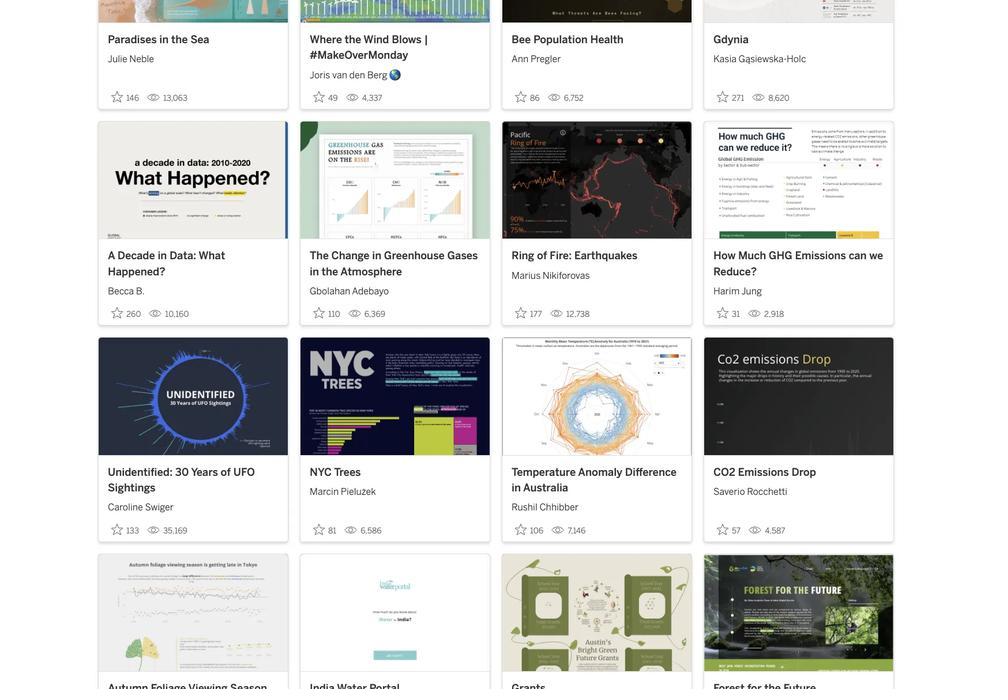 Task type: describe. For each thing, give the bounding box(es) containing it.
57
[[732, 526, 741, 536]]

marius nikiforovas link
[[512, 265, 682, 283]]

unidentified:
[[108, 466, 173, 479]]

how much ghg emissions can we reduce?
[[714, 250, 883, 278]]

emissions inside how much ghg emissions can we reduce?
[[795, 250, 846, 263]]

146
[[126, 93, 139, 103]]

drop
[[792, 466, 816, 479]]

jung
[[742, 286, 762, 297]]

unidentified: 30 years of ufo sightings link
[[108, 465, 279, 497]]

co2 emissions drop link
[[714, 465, 884, 481]]

30
[[175, 466, 189, 479]]

260
[[126, 310, 141, 320]]

6,369
[[364, 310, 385, 320]]

133
[[126, 526, 139, 536]]

gbolahan adebayo link
[[310, 280, 481, 299]]

4,587
[[765, 526, 785, 536]]

13,063
[[163, 93, 188, 103]]

harim jung
[[714, 286, 762, 297]]

b.
[[136, 286, 145, 297]]

where the wind blows | #makeovermonday
[[310, 33, 428, 62]]

workbook thumbnail image for ring of fire: earthquakes
[[502, 122, 692, 239]]

7,146 views element
[[547, 522, 590, 541]]

ann pregler link
[[512, 48, 682, 66]]

in inside a decade in data: what happened?
[[158, 250, 167, 263]]

becca b. link
[[108, 280, 279, 299]]

sightings
[[108, 482, 155, 495]]

4,337
[[362, 93, 382, 103]]

a decade in data: what happened? link
[[108, 249, 279, 280]]

workbook thumbnail image for nyc trees
[[301, 338, 490, 455]]

holc
[[787, 54, 806, 65]]

temperature anomaly difference in australia link
[[512, 465, 682, 497]]

joris van den berg 🌎 link
[[310, 64, 481, 82]]

julie
[[108, 54, 127, 65]]

bee population health
[[512, 33, 624, 46]]

35,169 views element
[[143, 522, 192, 541]]

harim
[[714, 286, 740, 297]]

the
[[310, 250, 329, 263]]

6,586
[[361, 526, 382, 536]]

population
[[534, 33, 588, 46]]

Add Favorite button
[[714, 88, 748, 107]]

nyc
[[310, 466, 332, 479]]

reduce?
[[714, 266, 757, 278]]

ring of fire: earthquakes link
[[512, 249, 682, 265]]

49
[[328, 93, 338, 103]]

workbook thumbnail image for temperature anomaly difference in australia
[[502, 338, 692, 455]]

how much ghg emissions can we reduce? link
[[714, 249, 884, 280]]

|
[[424, 33, 428, 46]]

sea
[[190, 33, 209, 46]]

where the wind blows | #makeovermonday link
[[310, 32, 481, 64]]

co2 emissions drop
[[714, 466, 816, 479]]

the change in greenhouse gases in the atmosphere link
[[310, 249, 481, 280]]

temperature
[[512, 466, 576, 479]]

paradises
[[108, 33, 157, 46]]

Add Favorite button
[[714, 521, 744, 540]]

joris
[[310, 70, 330, 81]]

nyc trees link
[[310, 465, 481, 481]]

emissions inside co2 emissions drop link
[[738, 466, 789, 479]]

julie neble link
[[108, 48, 279, 66]]

how
[[714, 250, 736, 263]]

in inside temperature anomaly difference in australia
[[512, 482, 521, 495]]

12,738 views element
[[546, 305, 594, 324]]

4,587 views element
[[744, 522, 790, 541]]

workbook thumbnail image for gdynia
[[704, 0, 894, 22]]

add favorite button for bee population health
[[512, 88, 543, 107]]

6,752 views element
[[543, 89, 588, 108]]

8,620
[[769, 93, 790, 103]]

bee population health link
[[512, 32, 682, 48]]

1 horizontal spatial of
[[537, 250, 547, 263]]

the inside where the wind blows | #makeovermonday
[[345, 33, 361, 46]]

australia
[[523, 482, 568, 495]]

in up atmosphere
[[372, 250, 381, 263]]

data:
[[170, 250, 196, 263]]

workbook thumbnail image for paradises in the sea
[[99, 0, 288, 22]]

6,752
[[564, 93, 584, 103]]

gbolahan
[[310, 286, 350, 297]]

marcin
[[310, 487, 339, 498]]

harim jung link
[[714, 280, 884, 299]]

the inside the change in greenhouse gases in the atmosphere
[[322, 266, 338, 278]]

becca b.
[[108, 286, 145, 297]]

rushil
[[512, 503, 538, 514]]

rocchetti
[[747, 487, 788, 498]]

workbook thumbnail image for co2 emissions drop
[[704, 338, 894, 455]]

change
[[331, 250, 370, 263]]

the inside 'link'
[[171, 33, 188, 46]]

2,918 views element
[[744, 305, 789, 324]]

greenhouse
[[384, 250, 445, 263]]

neble
[[129, 54, 154, 65]]



Task type: vqa. For each thing, say whether or not it's contained in the screenshot.


Task type: locate. For each thing, give the bounding box(es) containing it.
kasia gąsiewska-holc link
[[714, 48, 884, 66]]

13,063 views element
[[143, 89, 192, 108]]

Add Favorite button
[[108, 521, 143, 540]]

workbook thumbnail image for unidentified: 30 years of ufo sightings
[[99, 338, 288, 455]]

emissions up rocchetti
[[738, 466, 789, 479]]

chhibber
[[540, 503, 579, 514]]

swiger
[[145, 503, 174, 514]]

ghg
[[769, 250, 793, 263]]

add favorite button for a decade in data: what happened?
[[108, 304, 144, 323]]

atmosphere
[[341, 266, 402, 278]]

temperature anomaly difference in australia
[[512, 466, 677, 495]]

2,918
[[764, 310, 784, 320]]

add favorite button down julie neble
[[108, 88, 143, 107]]

workbook thumbnail image for bee population health
[[502, 0, 692, 22]]

pielużek
[[341, 487, 376, 498]]

2 horizontal spatial the
[[345, 33, 361, 46]]

anomaly
[[578, 466, 623, 479]]

in right paradises on the left top of page
[[159, 33, 169, 46]]

gąsiewska-
[[739, 54, 787, 65]]

decade
[[118, 250, 155, 263]]

in down the
[[310, 266, 319, 278]]

8,620 views element
[[748, 89, 794, 108]]

in up the rushil on the bottom right
[[512, 482, 521, 495]]

add favorite button down becca b. at the top of the page
[[108, 304, 144, 323]]

106
[[530, 526, 544, 536]]

86
[[530, 93, 540, 103]]

81
[[328, 526, 336, 536]]

caroline
[[108, 503, 143, 514]]

Add Favorite button
[[108, 88, 143, 107], [512, 88, 543, 107], [108, 304, 144, 323], [310, 521, 340, 540]]

paradises in the sea
[[108, 33, 209, 46]]

add favorite button containing 146
[[108, 88, 143, 107]]

0 horizontal spatial emissions
[[738, 466, 789, 479]]

of inside unidentified: 30 years of ufo sightings
[[221, 466, 231, 479]]

adebayo
[[352, 286, 389, 297]]

in inside paradises in the sea 'link'
[[159, 33, 169, 46]]

saverio rocchetti link
[[714, 481, 884, 500]]

1 vertical spatial of
[[221, 466, 231, 479]]

a decade in data: what happened?
[[108, 250, 225, 278]]

1 vertical spatial emissions
[[738, 466, 789, 479]]

add favorite button down ann
[[512, 88, 543, 107]]

den
[[349, 70, 365, 81]]

years
[[191, 466, 218, 479]]

add favorite button containing 86
[[512, 88, 543, 107]]

co2
[[714, 466, 735, 479]]

12,738
[[566, 310, 590, 320]]

nikiforovas
[[543, 270, 590, 281]]

workbook thumbnail image for how much ghg emissions can we reduce?
[[704, 122, 894, 239]]

happened?
[[108, 266, 165, 278]]

the change in greenhouse gases in the atmosphere
[[310, 250, 478, 278]]

gbolahan adebayo
[[310, 286, 389, 297]]

marius nikiforovas
[[512, 270, 590, 281]]

saverio rocchetti
[[714, 487, 788, 498]]

10,160 views element
[[144, 305, 193, 324]]

emissions left can
[[795, 250, 846, 263]]

add favorite button for paradises in the sea
[[108, 88, 143, 107]]

workbook thumbnail image
[[99, 0, 288, 22], [301, 0, 490, 22], [502, 0, 692, 22], [704, 0, 894, 22], [99, 122, 288, 239], [301, 122, 490, 239], [502, 122, 692, 239], [704, 122, 894, 239], [99, 338, 288, 455], [301, 338, 490, 455], [502, 338, 692, 455], [704, 338, 894, 455], [99, 555, 288, 672], [301, 555, 490, 672], [502, 555, 692, 672], [704, 555, 894, 672]]

workbook thumbnail image for a decade in data: what happened?
[[99, 122, 288, 239]]

kasia gąsiewska-holc
[[714, 54, 806, 65]]

earthquakes
[[574, 250, 638, 263]]

Add Favorite button
[[310, 304, 344, 323]]

workbook thumbnail image for the change in greenhouse gases in the atmosphere
[[301, 122, 490, 239]]

add favorite button containing 260
[[108, 304, 144, 323]]

where
[[310, 33, 342, 46]]

Add Favorite button
[[714, 304, 744, 323]]

trees
[[334, 466, 361, 479]]

gdynia
[[714, 33, 749, 46]]

Add Favorite button
[[310, 88, 341, 107]]

1 horizontal spatial the
[[322, 266, 338, 278]]

1 horizontal spatial emissions
[[795, 250, 846, 263]]

kasia
[[714, 54, 737, 65]]

the down the
[[322, 266, 338, 278]]

ann pregler
[[512, 54, 561, 65]]

7,146
[[568, 526, 586, 536]]

what
[[199, 250, 225, 263]]

bee
[[512, 33, 531, 46]]

workbook thumbnail image for where the wind blows | #makeovermonday
[[301, 0, 490, 22]]

wind
[[364, 33, 389, 46]]

#makeovermonday
[[310, 49, 408, 62]]

35,169
[[163, 526, 187, 536]]

rushil chhibber
[[512, 503, 579, 514]]

the left sea
[[171, 33, 188, 46]]

can
[[849, 250, 867, 263]]

4,337 views element
[[341, 89, 387, 108]]

271
[[732, 93, 744, 103]]

difference
[[625, 466, 677, 479]]

in
[[159, 33, 169, 46], [158, 250, 167, 263], [372, 250, 381, 263], [310, 266, 319, 278], [512, 482, 521, 495]]

0 vertical spatial emissions
[[795, 250, 846, 263]]

gases
[[447, 250, 478, 263]]

a
[[108, 250, 115, 263]]

gdynia link
[[714, 32, 884, 48]]

berg
[[367, 70, 387, 81]]

🌎
[[389, 70, 401, 81]]

10,160
[[165, 310, 189, 320]]

becca
[[108, 286, 134, 297]]

pregler
[[531, 54, 561, 65]]

177
[[530, 310, 542, 320]]

ring of fire: earthquakes
[[512, 250, 638, 263]]

julie neble
[[108, 54, 154, 65]]

ring
[[512, 250, 534, 263]]

saverio
[[714, 487, 745, 498]]

the up #makeovermonday
[[345, 33, 361, 46]]

0 horizontal spatial of
[[221, 466, 231, 479]]

in left data: at the top left
[[158, 250, 167, 263]]

0 vertical spatial of
[[537, 250, 547, 263]]

emissions
[[795, 250, 846, 263], [738, 466, 789, 479]]

0 horizontal spatial the
[[171, 33, 188, 46]]

add favorite button containing 81
[[310, 521, 340, 540]]

fire:
[[550, 250, 572, 263]]

joris van den berg 🌎
[[310, 70, 401, 81]]

van
[[332, 70, 347, 81]]

add favorite button for nyc trees
[[310, 521, 340, 540]]

6,586 views element
[[340, 522, 386, 541]]

Add Favorite button
[[512, 304, 546, 323]]

6,369 views element
[[344, 305, 390, 324]]

Add Favorite button
[[512, 521, 547, 540]]

of left "ufo"
[[221, 466, 231, 479]]

unidentified: 30 years of ufo sightings
[[108, 466, 255, 495]]

paradises in the sea link
[[108, 32, 279, 48]]

ann
[[512, 54, 529, 65]]

marius
[[512, 270, 541, 281]]

health
[[590, 33, 624, 46]]

of left fire:
[[537, 250, 547, 263]]

add favorite button down the marcin
[[310, 521, 340, 540]]

ufo
[[233, 466, 255, 479]]



